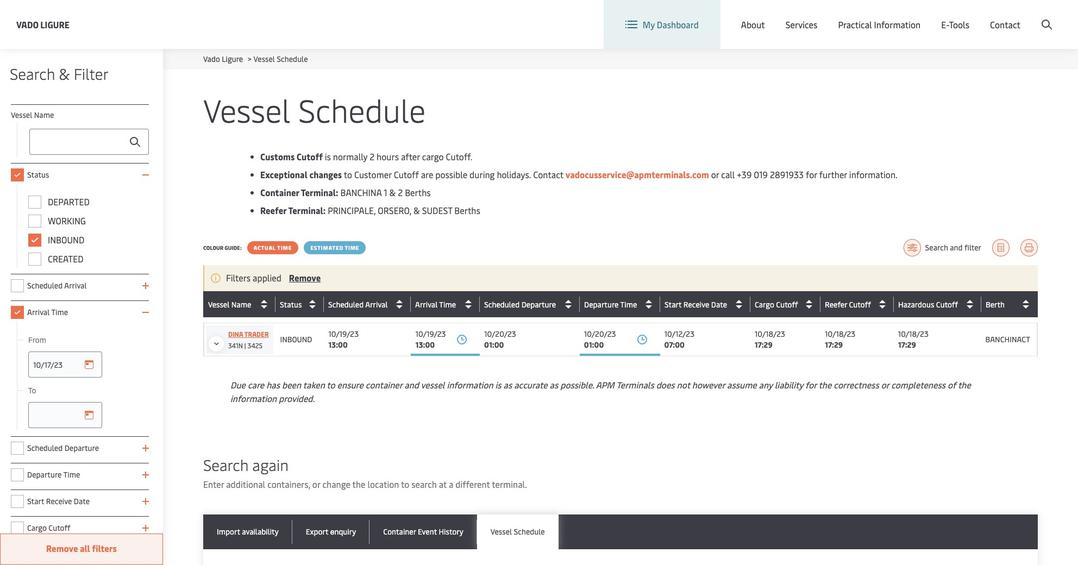 Task type: vqa. For each thing, say whether or not it's contained in the screenshot.
Cutoff related to THE REEFER CUTOFF 'button' corresponding to 1st HAZARDOUS CUTOFF button from left
yes



Task type: locate. For each thing, give the bounding box(es) containing it.
2 vertical spatial to
[[401, 478, 409, 490]]

10/18/23 up completeness
[[898, 329, 929, 339]]

departure time button for start receive date button corresponding to cargo cutoff button for 1st reefer cutoff button from the right
[[584, 296, 658, 313]]

or left change
[[312, 478, 320, 490]]

1 horizontal spatial remove
[[289, 272, 321, 284]]

search and filter
[[925, 242, 982, 253]]

container inside button
[[383, 527, 416, 537]]

cutoff for cargo cutoff button associated with first reefer cutoff button from left
[[776, 299, 798, 310]]

1 13:00 from the left
[[328, 340, 348, 350]]

0 horizontal spatial search
[[10, 63, 55, 84]]

10/19/23 13:00 up vessel
[[416, 329, 446, 350]]

for right liability
[[806, 379, 817, 391]]

is
[[325, 151, 331, 163], [495, 379, 501, 391]]

any
[[759, 379, 773, 391]]

actual
[[254, 244, 276, 252]]

reefer for scheduled departure button corresponding to scheduled arrival button associated with status button corresponding to first reefer cutoff button from left vessel name button
[[825, 299, 847, 310]]

17:29 up correctness
[[825, 340, 843, 350]]

0 horizontal spatial 2
[[370, 151, 375, 163]]

as right accurate
[[550, 379, 558, 391]]

global menu button
[[845, 0, 929, 32]]

2 right 1
[[398, 186, 403, 198]]

assume
[[727, 379, 757, 391]]

1 vertical spatial inbound
[[280, 334, 312, 345]]

import
[[217, 527, 240, 537]]

time
[[439, 299, 456, 310], [440, 299, 456, 310], [620, 299, 637, 310], [620, 299, 637, 310], [51, 307, 68, 317], [63, 470, 80, 480]]

2 10/19/23 from the left
[[416, 329, 446, 339]]

0 horizontal spatial berths
[[405, 186, 431, 198]]

None checkbox
[[11, 169, 24, 182], [11, 306, 24, 319], [11, 442, 24, 455], [11, 495, 24, 508], [11, 522, 24, 535], [11, 169, 24, 182], [11, 306, 24, 319], [11, 442, 24, 455], [11, 495, 24, 508], [11, 522, 24, 535]]

date for start receive date button associated with cargo cutoff button associated with first reefer cutoff button from left
[[711, 299, 727, 310]]

2 as from the left
[[550, 379, 558, 391]]

berth button for 1st reefer cutoff button from the right
[[986, 296, 1035, 313]]

status button for vessel name button corresponding to 1st reefer cutoff button from the right
[[280, 296, 321, 313]]

container down exceptional
[[260, 186, 299, 198]]

hazardous for 1st reefer cutoff button from the right
[[899, 299, 935, 310]]

my dashboard button
[[626, 0, 699, 49]]

1 horizontal spatial 13:00
[[416, 340, 435, 350]]

to down normally
[[344, 169, 352, 180]]

DEPARTED checkbox
[[28, 196, 41, 209]]

0 horizontal spatial contact
[[533, 169, 564, 180]]

cutoff for first reefer cutoff button from left
[[849, 299, 871, 310]]

cargo for first reefer cutoff button from left
[[755, 299, 774, 310]]

0 horizontal spatial the
[[353, 478, 366, 490]]

0 horizontal spatial 10/18/23 17:29
[[755, 329, 785, 350]]

1 start receive date button from the left
[[665, 296, 748, 313]]

is up changes
[[325, 151, 331, 163]]

2 horizontal spatial or
[[881, 379, 889, 391]]

1 01:00 from the left
[[484, 340, 504, 350]]

schedule
[[277, 54, 308, 64], [298, 88, 426, 131], [514, 527, 545, 537]]

0 horizontal spatial 17:29
[[755, 340, 773, 350]]

13:00 up vessel
[[416, 340, 435, 350]]

1 horizontal spatial vado ligure link
[[203, 54, 243, 64]]

1 vertical spatial terminal:
[[288, 204, 326, 216]]

10/18/23 17:29 up correctness
[[825, 329, 856, 350]]

start receive date button for cargo cutoff button associated with first reefer cutoff button from left
[[665, 296, 748, 313]]

berths right sudest
[[455, 204, 480, 216]]

10/18/23 up any
[[755, 329, 785, 339]]

the right of
[[958, 379, 971, 391]]

time
[[277, 244, 292, 252], [345, 244, 360, 252]]

time for actual time
[[277, 244, 292, 252]]

or inside "due care has been taken to ensure container and vessel information is as accurate as possible. apm terminals does not however assume any liability for the correctness or completeness of the information provided."
[[881, 379, 889, 391]]

1 horizontal spatial or
[[711, 169, 719, 180]]

1 vertical spatial is
[[495, 379, 501, 391]]

0 vertical spatial container
[[260, 186, 299, 198]]

berth for berth button for 1st reefer cutoff button from the right
[[986, 299, 1005, 310]]

2 horizontal spatial to
[[401, 478, 409, 490]]

remove down 'estimated'
[[289, 272, 321, 284]]

berths down 'are'
[[405, 186, 431, 198]]

0 horizontal spatial 10/19/23 13:00
[[328, 329, 359, 350]]

1 reefer cutoff from the left
[[825, 299, 871, 310]]

1 horizontal spatial vessel schedule
[[491, 527, 545, 537]]

remove
[[289, 272, 321, 284], [46, 542, 78, 554]]

10/19/23 up vessel
[[416, 329, 446, 339]]

0 vertical spatial or
[[711, 169, 719, 180]]

1 vertical spatial information
[[230, 392, 277, 404]]

vessel name button for 1st reefer cutoff button from the right
[[208, 296, 273, 313]]

arrival
[[64, 280, 87, 291], [365, 299, 388, 310], [365, 299, 388, 310], [415, 299, 438, 310], [416, 299, 438, 310], [27, 307, 50, 317]]

dina
[[228, 330, 243, 339]]

reefer for scheduled departure button for scheduled arrival button for vessel name button corresponding to 1st reefer cutoff button from the right status button
[[825, 299, 847, 310]]

1 reefer cutoff button from the left
[[825, 296, 891, 313]]

information down care
[[230, 392, 277, 404]]

arrival time
[[415, 299, 456, 310], [416, 299, 456, 310], [27, 307, 68, 317]]

0 horizontal spatial 13:00
[[328, 340, 348, 350]]

time for estimated time
[[345, 244, 360, 252]]

2 hazardous cutoff button from the left
[[899, 296, 979, 313]]

container terminal: banchina 1 & 2 berths
[[260, 186, 431, 198]]

due care has been taken to ensure container and vessel information is as accurate as possible. apm terminals does not however assume any liability for the correctness or completeness of the information provided.
[[230, 379, 971, 404]]

departure time for first reefer cutoff button from left
[[584, 299, 637, 310]]

0 horizontal spatial or
[[312, 478, 320, 490]]

0 horizontal spatial time
[[277, 244, 292, 252]]

0 horizontal spatial 10/18/23
[[755, 329, 785, 339]]

1 horizontal spatial berths
[[455, 204, 480, 216]]

0 horizontal spatial vessel schedule
[[203, 88, 426, 131]]

information right vessel
[[447, 379, 493, 391]]

1 departure time button from the left
[[584, 296, 657, 313]]

the inside search again enter additional containers, or change the location to search at a different terminal.
[[353, 478, 366, 490]]

vessel name for vessel name button corresponding to 1st reefer cutoff button from the right
[[208, 299, 251, 310]]

status for first reefer cutoff button from left vessel name button
[[280, 299, 302, 310]]

vado ligure link left > at the top
[[203, 54, 243, 64]]

vado for vado ligure > vessel schedule
[[203, 54, 220, 64]]

2 hazardous cutoff from the left
[[899, 299, 958, 310]]

hazardous cutoff for 1st reefer cutoff button from the right
[[899, 299, 958, 310]]

completeness
[[892, 379, 946, 391]]

hazardous
[[898, 299, 934, 310], [899, 299, 935, 310]]

is left accurate
[[495, 379, 501, 391]]

1 horizontal spatial 10/18/23
[[825, 329, 856, 339]]

17:29 up any
[[755, 340, 773, 350]]

1 time from the left
[[277, 244, 292, 252]]

the right change
[[353, 478, 366, 490]]

to
[[28, 385, 36, 396]]

name for first reefer cutoff button from left vessel name button
[[231, 299, 251, 310]]

hazardous cutoff button for berth button for 1st reefer cutoff button from the right
[[899, 296, 979, 313]]

scheduled departure for status button corresponding to first reefer cutoff button from left vessel name button
[[484, 299, 556, 310]]

date
[[711, 299, 727, 310], [711, 299, 727, 310], [74, 496, 90, 507]]

2 berth button from the left
[[986, 296, 1035, 313]]

for left further
[[806, 169, 817, 180]]

10/18/23 up correctness
[[825, 329, 856, 339]]

2 horizontal spatial &
[[414, 204, 420, 216]]

2 vertical spatial or
[[312, 478, 320, 490]]

schedule up customs cutoff is normally 2 hours after cargo cutoff.
[[298, 88, 426, 131]]

1 horizontal spatial 10/19/23 13:00
[[416, 329, 446, 350]]

ligure up search & filter
[[40, 18, 70, 30]]

vado ligure
[[16, 18, 70, 30]]

hazardous cutoff for first reefer cutoff button from left
[[898, 299, 958, 310]]

еnquiry
[[330, 527, 356, 537]]

1 horizontal spatial time
[[345, 244, 360, 252]]

search for search and filter
[[925, 242, 948, 253]]

1 vertical spatial contact
[[533, 169, 564, 180]]

& left sudest
[[414, 204, 420, 216]]

inbound right trader
[[280, 334, 312, 345]]

export
[[306, 527, 328, 537]]

0 vertical spatial to
[[344, 169, 352, 180]]

1 vertical spatial to
[[327, 379, 335, 391]]

remove all filters button
[[0, 534, 163, 565]]

additional
[[226, 478, 265, 490]]

1 hazardous cutoff from the left
[[898, 299, 958, 310]]

terminal: for reefer terminal:
[[288, 204, 326, 216]]

0 horizontal spatial information
[[230, 392, 277, 404]]

name
[[34, 110, 54, 120], [231, 299, 251, 310], [231, 299, 251, 310]]

possible.
[[561, 379, 594, 391]]

1 horizontal spatial 01:00
[[584, 340, 604, 350]]

2 left hours
[[370, 151, 375, 163]]

scheduled arrival button for vessel name button corresponding to 1st reefer cutoff button from the right status button
[[328, 296, 408, 313]]

time right 'estimated'
[[345, 244, 360, 252]]

None checkbox
[[11, 279, 24, 292], [11, 469, 24, 482], [11, 279, 24, 292], [11, 469, 24, 482]]

2 vertical spatial &
[[414, 204, 420, 216]]

13:00 up ensure
[[328, 340, 348, 350]]

further
[[820, 169, 847, 180]]

0 vertical spatial ligure
[[40, 18, 70, 30]]

berths for principale, orsero, & sudest berths
[[455, 204, 480, 216]]

WORKING checkbox
[[28, 215, 41, 228]]

remove left all
[[46, 542, 78, 554]]

1 horizontal spatial contact
[[990, 18, 1021, 30]]

17:29
[[755, 340, 773, 350], [825, 340, 843, 350], [898, 340, 916, 350]]

container
[[366, 379, 402, 391]]

17:29 up completeness
[[898, 340, 916, 350]]

time right actual
[[277, 244, 292, 252]]

0 vertical spatial information
[[447, 379, 493, 391]]

1 horizontal spatial 10/18/23 17:29
[[825, 329, 856, 350]]

1 horizontal spatial 10/19/23
[[416, 329, 446, 339]]

departure time button for start receive date button associated with cargo cutoff button associated with first reefer cutoff button from left
[[584, 296, 657, 313]]

or left call on the top right of page
[[711, 169, 719, 180]]

account
[[1026, 10, 1058, 22]]

None text field
[[29, 129, 149, 155]]

e-tools button
[[942, 0, 970, 49]]

1 berth from the left
[[986, 299, 1005, 310]]

2 departure time button from the left
[[584, 296, 658, 313]]

2 vertical spatial schedule
[[514, 527, 545, 537]]

about button
[[741, 0, 765, 49]]

vessel inside button
[[491, 527, 512, 537]]

10/19/23
[[328, 329, 359, 339], [416, 329, 446, 339]]

0 horizontal spatial 01:00
[[484, 340, 504, 350]]

0 vertical spatial vado
[[16, 18, 38, 30]]

practical
[[838, 18, 872, 30]]

10/19/23 up ensure
[[328, 329, 359, 339]]

exceptional
[[260, 169, 308, 180]]

1 10/20/23 from the left
[[484, 329, 516, 339]]

scheduled departure button for scheduled arrival button associated with status button corresponding to first reefer cutoff button from left vessel name button
[[484, 296, 577, 313]]

search and filter button
[[904, 239, 982, 257]]

switch location
[[773, 10, 834, 22]]

2 vertical spatial search
[[203, 454, 249, 475]]

0 horizontal spatial to
[[327, 379, 335, 391]]

search down vado ligure
[[10, 63, 55, 84]]

1 horizontal spatial 17:29
[[825, 340, 843, 350]]

berth button for first reefer cutoff button from left
[[986, 296, 1035, 313]]

search inside search again enter additional containers, or change the location to search at a different terminal.
[[203, 454, 249, 475]]

scheduled arrival for first reefer cutoff button from left vessel name button
[[328, 299, 388, 310]]

2 time from the left
[[345, 244, 360, 252]]

search left filter
[[925, 242, 948, 253]]

0 horizontal spatial is
[[325, 151, 331, 163]]

1 horizontal spatial container
[[383, 527, 416, 537]]

3 17:29 from the left
[[898, 340, 916, 350]]

1 berth button from the left
[[986, 296, 1035, 313]]

1 vertical spatial remove
[[46, 542, 78, 554]]

2 horizontal spatial search
[[925, 242, 948, 253]]

1 hazardous from the left
[[898, 299, 934, 310]]

1 10/18/23 17:29 from the left
[[755, 329, 785, 350]]

cargo cutoff button for first reefer cutoff button from left
[[755, 296, 818, 313]]

2 17:29 from the left
[[825, 340, 843, 350]]

1 horizontal spatial search
[[203, 454, 249, 475]]

scheduled
[[27, 280, 63, 291], [328, 299, 364, 310], [328, 299, 364, 310], [484, 299, 520, 310], [484, 299, 520, 310], [27, 443, 63, 453]]

information
[[447, 379, 493, 391], [230, 392, 277, 404]]

scheduled arrival
[[27, 280, 87, 291], [328, 299, 388, 310], [328, 299, 388, 310]]

1 10/20/23 01:00 from the left
[[484, 329, 516, 350]]

hours
[[377, 151, 399, 163]]

tab list
[[203, 515, 1038, 550]]

&
[[59, 63, 70, 84], [389, 186, 396, 198], [414, 204, 420, 216]]

start
[[665, 299, 682, 310], [665, 299, 682, 310], [27, 496, 44, 507]]

container
[[260, 186, 299, 198], [383, 527, 416, 537]]

1 horizontal spatial ligure
[[222, 54, 243, 64]]

to right taken at the left
[[327, 379, 335, 391]]

1 vertical spatial and
[[405, 379, 419, 391]]

2 reefer cutoff button from the left
[[825, 296, 891, 313]]

0 horizontal spatial container
[[260, 186, 299, 198]]

and left vessel
[[405, 379, 419, 391]]

guide:
[[225, 244, 242, 252]]

vado for vado ligure
[[16, 18, 38, 30]]

cutoff for 1st reefer cutoff button from the right
[[849, 299, 871, 310]]

0 horizontal spatial as
[[504, 379, 512, 391]]

0 horizontal spatial vado
[[16, 18, 38, 30]]

vessel name for first reefer cutoff button from left vessel name button
[[208, 299, 251, 310]]

vado ligure link
[[16, 18, 70, 31], [203, 54, 243, 64]]

2 10/18/23 17:29 from the left
[[825, 329, 856, 350]]

ensure
[[337, 379, 364, 391]]

2
[[370, 151, 375, 163], [398, 186, 403, 198]]

schedule right > at the top
[[277, 54, 308, 64]]

schedule down terminal.
[[514, 527, 545, 537]]

status button
[[280, 296, 321, 313], [280, 296, 321, 313]]

vado ligure link up search & filter
[[16, 18, 70, 31]]

start receive date for 1st reefer cutoff button from the right
[[665, 299, 727, 310]]

1 horizontal spatial 2
[[398, 186, 403, 198]]

1 vertical spatial for
[[806, 379, 817, 391]]

1 cargo cutoff button from the left
[[755, 296, 818, 313]]

0 horizontal spatial 10/20/23 01:00
[[484, 329, 516, 350]]

as left accurate
[[504, 379, 512, 391]]

2 horizontal spatial the
[[958, 379, 971, 391]]

as
[[504, 379, 512, 391], [550, 379, 558, 391]]

2 10/18/23 from the left
[[825, 329, 856, 339]]

departure time
[[584, 299, 637, 310], [584, 299, 637, 310], [27, 470, 80, 480]]

1 vertical spatial search
[[925, 242, 948, 253]]

ligure left > at the top
[[222, 54, 243, 64]]

0 horizontal spatial 10/20/23
[[484, 329, 516, 339]]

exceptional changes to customer cutoff are possible during holidays.
[[260, 169, 531, 180]]

contact vadocusservice@apmterminals.com or call +39 019 2891933 for further information.
[[533, 169, 898, 180]]

2 cargo cutoff button from the left
[[755, 296, 818, 313]]

status for vessel name button corresponding to 1st reefer cutoff button from the right
[[280, 299, 302, 310]]

0 horizontal spatial 10/19/23
[[328, 329, 359, 339]]

global
[[869, 10, 894, 22]]

hazardous for first reefer cutoff button from left
[[898, 299, 934, 310]]

1 vertical spatial vado
[[203, 54, 220, 64]]

container left event
[[383, 527, 416, 537]]

& for reefer terminal:
[[414, 204, 420, 216]]

2 reefer cutoff from the left
[[825, 299, 871, 310]]

1 vertical spatial berths
[[455, 204, 480, 216]]

scheduled arrival button
[[328, 296, 408, 313], [328, 296, 408, 313]]

0 vertical spatial for
[[806, 169, 817, 180]]

to left search
[[401, 478, 409, 490]]

berths for banchina 1 & 2 berths
[[405, 186, 431, 198]]

3 10/18/23 17:29 from the left
[[898, 329, 929, 350]]

10/18/23 17:29 up any
[[755, 329, 785, 350]]

1 horizontal spatial vado
[[203, 54, 220, 64]]

0 horizontal spatial &
[[59, 63, 70, 84]]

1 17:29 from the left
[[755, 340, 773, 350]]

1 vertical spatial &
[[389, 186, 396, 198]]

0 vertical spatial inbound
[[48, 234, 84, 246]]

0 vertical spatial search
[[10, 63, 55, 84]]

0 vertical spatial terminal:
[[301, 186, 338, 198]]

10/18/23 17:29 up completeness
[[898, 329, 929, 350]]

1 horizontal spatial 10/20/23 01:00
[[584, 329, 616, 350]]

and left filter
[[950, 242, 963, 253]]

or right correctness
[[881, 379, 889, 391]]

departure time for 1st reefer cutoff button from the right
[[584, 299, 637, 310]]

0 vertical spatial and
[[950, 242, 963, 253]]

scheduled departure for vessel name button corresponding to 1st reefer cutoff button from the right status button
[[484, 299, 556, 310]]

& right 1
[[389, 186, 396, 198]]

cutoff for hazardous cutoff button corresponding to berth button associated with first reefer cutoff button from left
[[936, 299, 958, 310]]

& left filter
[[59, 63, 70, 84]]

and inside button
[[950, 242, 963, 253]]

ligure for vado ligure > vessel schedule
[[222, 54, 243, 64]]

1 vertical spatial ligure
[[222, 54, 243, 64]]

1 horizontal spatial is
[[495, 379, 501, 391]]

0 horizontal spatial ligure
[[40, 18, 70, 30]]

1 hazardous cutoff button from the left
[[898, 296, 979, 313]]

hazardous cutoff button
[[898, 296, 979, 313], [899, 296, 979, 313]]

import availability button
[[203, 515, 292, 550]]

vessel name
[[11, 110, 54, 120], [208, 299, 251, 310], [208, 299, 251, 310]]

reefer
[[260, 204, 287, 216], [825, 299, 847, 310], [825, 299, 847, 310]]

0 vertical spatial berths
[[405, 186, 431, 198]]

1 horizontal spatial &
[[389, 186, 396, 198]]

colour
[[203, 244, 223, 252]]

1 vertical spatial 2
[[398, 186, 403, 198]]

the left correctness
[[819, 379, 832, 391]]

0 vertical spatial vessel schedule
[[203, 88, 426, 131]]

0 vertical spatial vado ligure link
[[16, 18, 70, 31]]

arrival time for status button corresponding to first reefer cutoff button from left vessel name button
[[416, 299, 456, 310]]

1 horizontal spatial 10/20/23
[[584, 329, 616, 339]]

export еnquiry
[[306, 527, 356, 537]]

dashboard
[[657, 18, 699, 30]]

2 hazardous from the left
[[899, 299, 935, 310]]

2 berth from the left
[[986, 299, 1005, 310]]

0 vertical spatial is
[[325, 151, 331, 163]]

search inside button
[[925, 242, 948, 253]]

2 start receive date button from the left
[[665, 296, 748, 313]]

1 10/18/23 from the left
[[755, 329, 785, 339]]

2 10/20/23 from the left
[[584, 329, 616, 339]]

10/19/23 13:00 up ensure
[[328, 329, 359, 350]]

arrival time button
[[415, 296, 477, 313], [416, 296, 477, 313]]

information
[[874, 18, 921, 30]]

cargo cutoff
[[755, 299, 798, 310], [755, 299, 798, 310], [27, 523, 70, 533]]

inbound up the created
[[48, 234, 84, 246]]

name for vessel name button corresponding to 1st reefer cutoff button from the right
[[231, 299, 251, 310]]

/
[[993, 10, 997, 22]]

1 horizontal spatial and
[[950, 242, 963, 253]]

to inside "due care has been taken to ensure container and vessel information is as accurate as possible. apm terminals does not however assume any liability for the correctness or completeness of the information provided."
[[327, 379, 335, 391]]

2 horizontal spatial 10/18/23
[[898, 329, 929, 339]]

start for cargo cutoff button associated with first reefer cutoff button from left
[[665, 299, 682, 310]]

not
[[677, 379, 690, 391]]

terminals
[[616, 379, 654, 391]]

search up the 'enter'
[[203, 454, 249, 475]]



Task type: describe. For each thing, give the bounding box(es) containing it.
practical information button
[[838, 0, 921, 49]]

1 horizontal spatial the
[[819, 379, 832, 391]]

filters
[[92, 542, 117, 554]]

+39
[[737, 169, 752, 180]]

schedule inside button
[[514, 527, 545, 537]]

container for container event history
[[383, 527, 416, 537]]

contact for contact vadocusservice@apmterminals.com or call +39 019 2891933 for further information.
[[533, 169, 564, 180]]

arrival time button for scheduled departure button for scheduled arrival button for vessel name button corresponding to 1st reefer cutoff button from the right status button
[[415, 296, 477, 313]]

3 10/18/23 from the left
[[898, 329, 929, 339]]

arrival time for vessel name button corresponding to 1st reefer cutoff button from the right status button
[[415, 299, 456, 310]]

global menu
[[869, 10, 918, 22]]

actual time
[[254, 244, 292, 252]]

start receive date button for cargo cutoff button for 1st reefer cutoff button from the right
[[665, 296, 748, 313]]

1 vertical spatial schedule
[[298, 88, 426, 131]]

again
[[252, 454, 289, 475]]

during
[[470, 169, 495, 180]]

2 13:00 from the left
[[416, 340, 435, 350]]

working
[[48, 215, 86, 227]]

customer
[[354, 169, 392, 180]]

hazardous cutoff button for berth button associated with first reefer cutoff button from left
[[898, 296, 979, 313]]

|
[[245, 341, 246, 350]]

login / create account
[[970, 10, 1058, 22]]

019
[[754, 169, 768, 180]]

1 vertical spatial vado ligure link
[[203, 54, 243, 64]]

From text field
[[28, 352, 102, 378]]

CREATED checkbox
[[28, 253, 41, 266]]

arrival time button for scheduled departure button corresponding to scheduled arrival button associated with status button corresponding to first reefer cutoff button from left vessel name button
[[416, 296, 477, 313]]

0 horizontal spatial inbound
[[48, 234, 84, 246]]

1 horizontal spatial information
[[447, 379, 493, 391]]

vessel schedule inside button
[[491, 527, 545, 537]]

possible
[[436, 169, 468, 180]]

search again enter additional containers, or change the location to search at a different terminal.
[[203, 454, 527, 490]]

vessel name button for first reefer cutoff button from left
[[208, 296, 273, 313]]

to inside search again enter additional containers, or change the location to search at a different terminal.
[[401, 478, 409, 490]]

cargo
[[422, 151, 444, 163]]

import availability
[[217, 527, 279, 537]]

342s
[[248, 341, 263, 350]]

1 10/19/23 13:00 from the left
[[328, 329, 359, 350]]

status button for first reefer cutoff button from left vessel name button
[[280, 296, 321, 313]]

estimated
[[311, 244, 343, 252]]

location
[[368, 478, 399, 490]]

& for container terminal:
[[389, 186, 396, 198]]

of
[[948, 379, 956, 391]]

receive for cargo cutoff button associated with first reefer cutoff button from left
[[683, 299, 709, 310]]

cargo cutoff button for 1st reefer cutoff button from the right
[[755, 296, 818, 313]]

enter
[[203, 478, 224, 490]]

0 vertical spatial &
[[59, 63, 70, 84]]

terminal: for container terminal:
[[301, 186, 338, 198]]

>
[[248, 54, 252, 64]]

receive for cargo cutoff button for 1st reefer cutoff button from the right
[[684, 299, 710, 310]]

from
[[28, 335, 46, 345]]

containers,
[[268, 478, 310, 490]]

reefer terminal: principale, orsero, & sudest berths
[[260, 204, 480, 216]]

event
[[418, 527, 437, 537]]

for inside "due care has been taken to ensure container and vessel information is as accurate as possible. apm terminals does not however assume any liability for the correctness or completeness of the information provided."
[[806, 379, 817, 391]]

reefer cutoff for 1st reefer cutoff button from the right
[[825, 299, 871, 310]]

start for cargo cutoff button for 1st reefer cutoff button from the right
[[665, 299, 682, 310]]

been
[[282, 379, 301, 391]]

0 vertical spatial remove
[[289, 272, 321, 284]]

export еnquiry button
[[292, 515, 370, 550]]

container event history button
[[370, 515, 477, 550]]

reefer cutoff for first reefer cutoff button from left
[[825, 299, 871, 310]]

services
[[786, 18, 818, 30]]

banchinact
[[986, 334, 1031, 345]]

2 01:00 from the left
[[584, 340, 604, 350]]

1 horizontal spatial to
[[344, 169, 352, 180]]

applied
[[253, 272, 282, 284]]

0 vertical spatial schedule
[[277, 54, 308, 64]]

filter
[[74, 63, 109, 84]]

or inside search again enter additional containers, or change the location to search at a different terminal.
[[312, 478, 320, 490]]

are
[[421, 169, 433, 180]]

remove all filters
[[46, 542, 117, 554]]

filters
[[226, 272, 251, 284]]

banchina
[[341, 186, 382, 198]]

menu
[[896, 10, 918, 22]]

1 10/19/23 from the left
[[328, 329, 359, 339]]

vado ligure > vessel schedule
[[203, 54, 308, 64]]

vessel
[[421, 379, 445, 391]]

To text field
[[28, 402, 102, 428]]

taken
[[303, 379, 325, 391]]

liability
[[775, 379, 804, 391]]

2891933
[[770, 169, 804, 180]]

1
[[384, 186, 387, 198]]

cargo for 1st reefer cutoff button from the right
[[755, 299, 775, 310]]

at
[[439, 478, 447, 490]]

berth for berth button associated with first reefer cutoff button from left
[[986, 299, 1005, 310]]

contact for contact
[[990, 18, 1021, 30]]

information.
[[850, 169, 898, 180]]

filter
[[965, 242, 982, 253]]

0 vertical spatial 2
[[370, 151, 375, 163]]

changes
[[310, 169, 342, 180]]

login / create account link
[[950, 0, 1058, 32]]

remove button
[[289, 272, 321, 284]]

filters applied remove
[[226, 272, 321, 284]]

remove inside button
[[46, 542, 78, 554]]

provided.
[[279, 392, 315, 404]]

different
[[456, 478, 490, 490]]

cutoff for hazardous cutoff button for berth button for 1st reefer cutoff button from the right
[[936, 299, 958, 310]]

sudest
[[422, 204, 453, 216]]

10/12/23 07:00
[[665, 329, 695, 350]]

cargo cutoff for cargo cutoff button associated with first reefer cutoff button from left
[[755, 299, 798, 310]]

INBOUND checkbox
[[28, 234, 41, 247]]

has
[[266, 379, 280, 391]]

1 horizontal spatial inbound
[[280, 334, 312, 345]]

practical information
[[838, 18, 921, 30]]

and inside "due care has been taken to ensure container and vessel information is as accurate as possible. apm terminals does not however assume any liability for the correctness or completeness of the information provided."
[[405, 379, 419, 391]]

e-tools
[[942, 18, 970, 30]]

colour guide:
[[203, 244, 242, 252]]

departed
[[48, 196, 90, 208]]

search & filter
[[10, 63, 109, 84]]

tools
[[949, 18, 970, 30]]

e-
[[942, 18, 949, 30]]

2 10/19/23 13:00 from the left
[[416, 329, 446, 350]]

341n
[[228, 341, 243, 350]]

date for start receive date button corresponding to cargo cutoff button for 1st reefer cutoff button from the right
[[711, 299, 727, 310]]

switch location button
[[755, 10, 834, 22]]

apm
[[596, 379, 615, 391]]

scheduled departure button for scheduled arrival button for vessel name button corresponding to 1st reefer cutoff button from the right status button
[[484, 296, 577, 313]]

start receive date for first reefer cutoff button from left
[[665, 299, 727, 310]]

is inside "due care has been taken to ensure container and vessel information is as accurate as possible. apm terminals does not however assume any liability for the correctness or completeness of the information provided."
[[495, 379, 501, 391]]

0 horizontal spatial vado ligure link
[[16, 18, 70, 31]]

vessel schedule tab panel
[[203, 550, 1038, 565]]

tab list containing import availability
[[203, 515, 1038, 550]]

does
[[656, 379, 675, 391]]

scheduled arrival button for status button corresponding to first reefer cutoff button from left vessel name button
[[328, 296, 408, 313]]

container for container terminal: banchina 1 & 2 berths
[[260, 186, 299, 198]]

created
[[48, 253, 84, 265]]

login
[[970, 10, 991, 22]]

switch
[[773, 10, 798, 22]]

holidays.
[[497, 169, 531, 180]]

principale,
[[328, 204, 376, 216]]

cutoff for cargo cutoff button for 1st reefer cutoff button from the right
[[776, 299, 798, 310]]

call
[[721, 169, 735, 180]]

trader
[[244, 330, 269, 339]]

cargo cutoff for cargo cutoff button for 1st reefer cutoff button from the right
[[755, 299, 798, 310]]

search for search & filter
[[10, 63, 55, 84]]

correctness
[[834, 379, 879, 391]]

2 10/20/23 01:00 from the left
[[584, 329, 616, 350]]

about
[[741, 18, 765, 30]]

accurate
[[514, 379, 548, 391]]

scheduled arrival for vessel name button corresponding to 1st reefer cutoff button from the right
[[328, 299, 388, 310]]

1 as from the left
[[504, 379, 512, 391]]

ligure for vado ligure
[[40, 18, 70, 30]]



